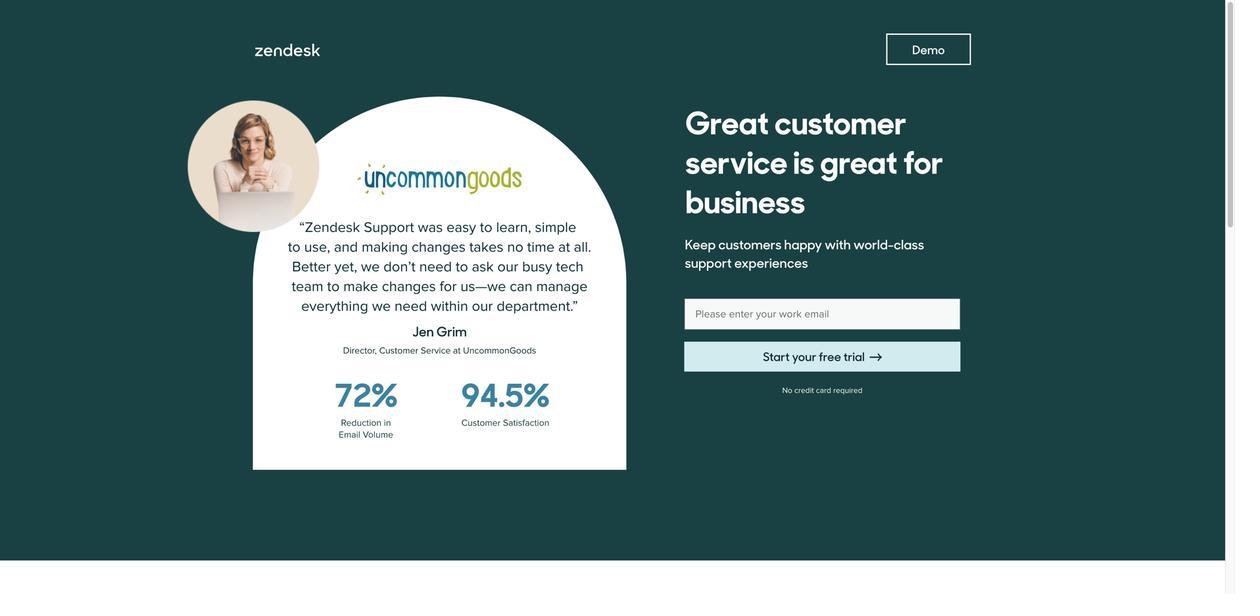 Task type: vqa. For each thing, say whether or not it's contained in the screenshot.
Do
no



Task type: describe. For each thing, give the bounding box(es) containing it.
Please enter your work email email field
[[685, 299, 961, 330]]

zendesk wordmark logo white image
[[255, 43, 321, 57]]

keep
[[685, 235, 716, 253]]

card
[[816, 386, 831, 396]]

free
[[819, 348, 841, 365]]

keep customers happy with world-class support experiences
[[685, 235, 924, 272]]

demo link
[[886, 34, 971, 65]]

service
[[686, 137, 788, 183]]

world-
[[854, 235, 894, 253]]

business
[[686, 176, 805, 222]]

for business
[[686, 137, 944, 222]]

customer
[[775, 97, 907, 143]]

great
[[821, 137, 898, 183]]

start your free trial button
[[685, 342, 961, 372]]



Task type: locate. For each thing, give the bounding box(es) containing it.
no credit card required
[[782, 386, 863, 396]]

happy
[[784, 235, 822, 253]]

your
[[792, 348, 817, 365]]

no
[[782, 386, 793, 396]]

start your free trial
[[763, 348, 865, 365]]

class
[[894, 235, 924, 253]]

support
[[685, 253, 732, 272]]

experiences
[[735, 253, 808, 272]]

is
[[794, 137, 815, 183]]

credit
[[795, 386, 814, 396]]

customers
[[719, 235, 782, 253]]

required
[[834, 386, 863, 396]]

demo
[[913, 41, 945, 58]]

with
[[825, 235, 851, 253]]

start
[[763, 348, 790, 365]]

trial
[[844, 348, 865, 365]]

great customer service is great
[[686, 97, 907, 183]]

great
[[686, 97, 769, 143]]

for
[[904, 137, 944, 183]]



